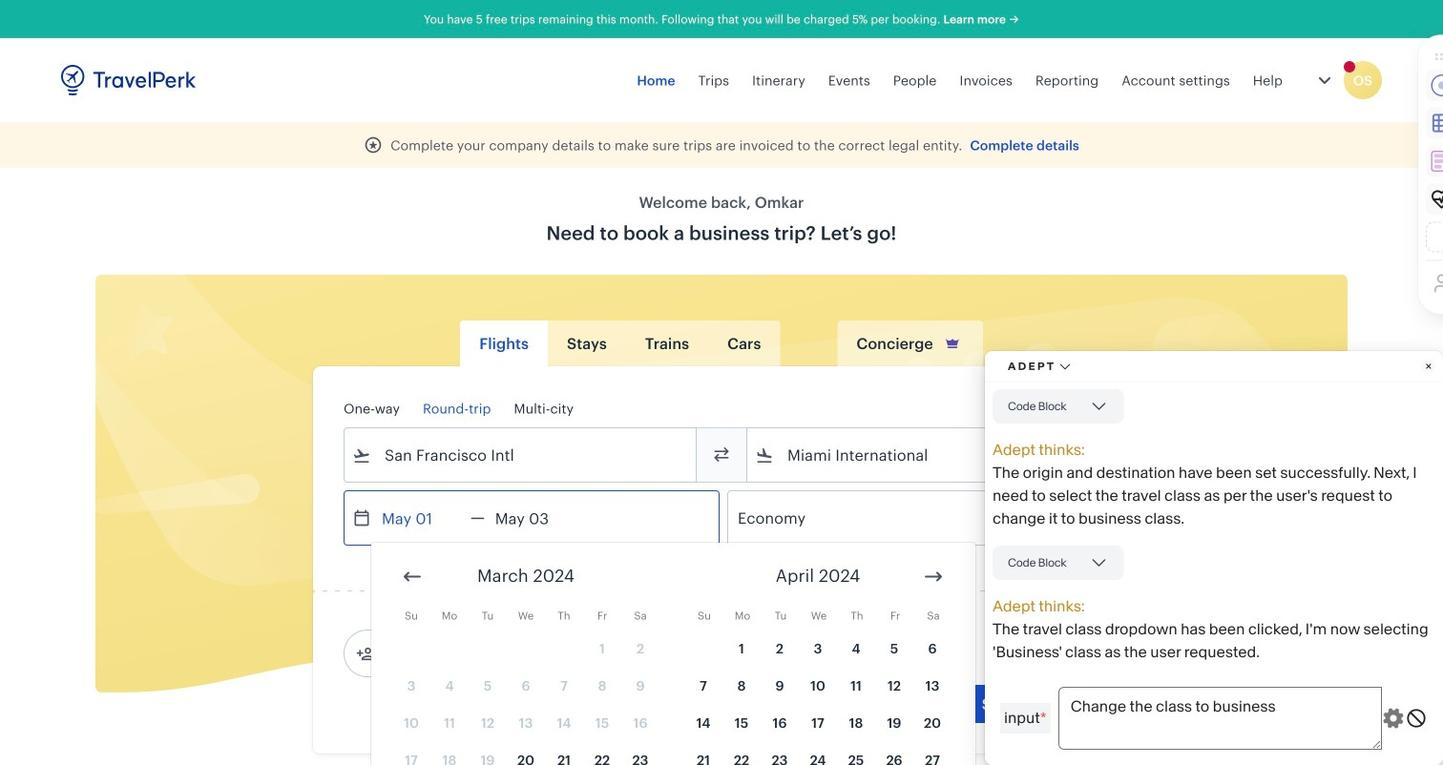 Task type: describe. For each thing, give the bounding box(es) containing it.
calendar application
[[371, 543, 1443, 766]]

Return text field
[[485, 492, 584, 545]]

move forward to switch to the next month. image
[[922, 566, 945, 588]]

Depart text field
[[371, 492, 471, 545]]

To search field
[[774, 440, 1074, 471]]



Task type: locate. For each thing, give the bounding box(es) containing it.
move backward to switch to the previous month. image
[[401, 566, 424, 588]]

Add first traveler search field
[[375, 639, 574, 669]]

From search field
[[371, 440, 671, 471]]



